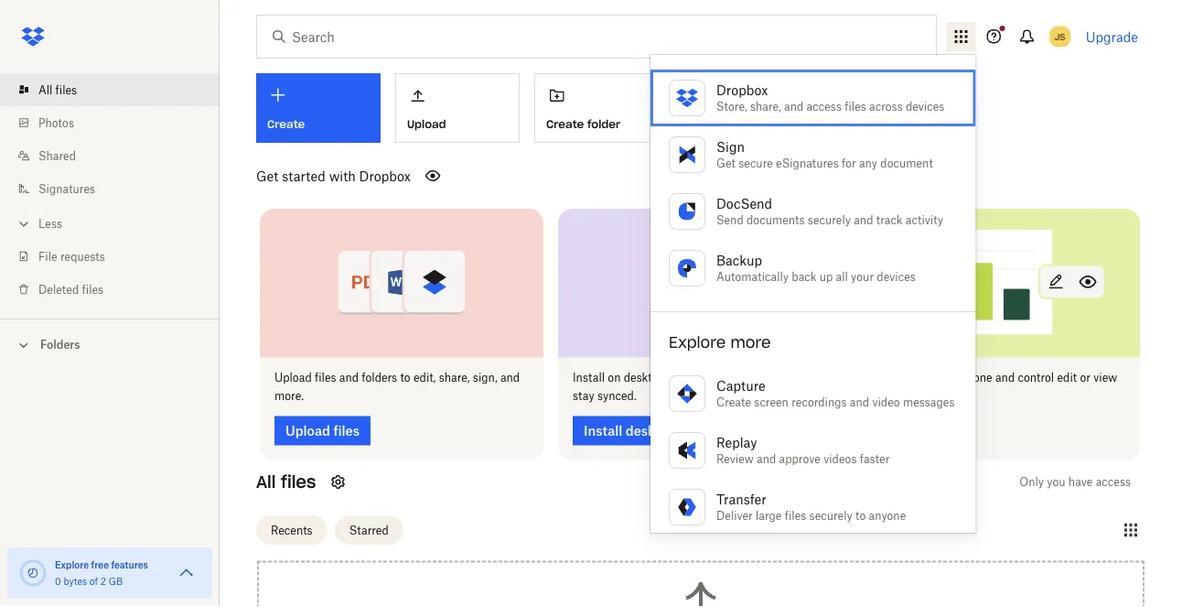 Task type: describe. For each thing, give the bounding box(es) containing it.
and inside capture create screen recordings and video messages
[[850, 395, 870, 409]]

deleted
[[38, 282, 79, 296]]

less
[[38, 217, 62, 230]]

back
[[792, 270, 817, 283]]

secure
[[739, 156, 773, 170]]

free
[[91, 559, 109, 570]]

explore free features 0 bytes of 2 gb
[[55, 559, 148, 587]]

access.
[[872, 389, 909, 403]]

all files link
[[15, 73, 220, 106]]

folders
[[40, 338, 80, 352]]

and inside the dropbox store, share, and access files across devices
[[785, 99, 804, 113]]

signatures
[[38, 182, 95, 195]]

edit pdf button
[[813, 73, 937, 143]]

0 horizontal spatial get
[[256, 168, 279, 184]]

and inside install on desktop to work on files offline and stay synced.
[[787, 371, 806, 385]]

you
[[1048, 475, 1066, 489]]

shared link
[[15, 139, 220, 172]]

more
[[731, 333, 771, 352]]

folders button
[[0, 330, 220, 357]]

record
[[686, 117, 726, 131]]

all files inside list item
[[38, 83, 77, 97]]

get started with dropbox
[[256, 168, 411, 184]]

any
[[860, 156, 878, 170]]

files inside transfer deliver large files securely to anyone
[[785, 509, 807, 522]]

file requests link
[[15, 240, 220, 273]]

1 on from the left
[[608, 371, 621, 385]]

upgrade link
[[1086, 29, 1139, 44]]

to inside install on desktop to work on files offline and stay synced.
[[668, 371, 679, 385]]

install
[[573, 371, 605, 385]]

install on desktop to work on files offline and stay synced.
[[573, 371, 806, 403]]

1 horizontal spatial access
[[1096, 475, 1132, 489]]

create folder button
[[535, 73, 659, 143]]

to inside transfer deliver large files securely to anyone
[[856, 509, 866, 522]]

with for started
[[329, 168, 356, 184]]

approve
[[780, 452, 821, 466]]

share files with anyone and control edit or view access.
[[872, 371, 1118, 403]]

create inside capture create screen recordings and video messages
[[717, 395, 752, 409]]

control
[[1018, 371, 1055, 385]]

activity
[[906, 213, 944, 227]]

desktop
[[624, 371, 665, 385]]

automatically
[[717, 270, 789, 283]]

photos
[[38, 116, 74, 130]]

videos
[[824, 452, 857, 466]]

large
[[756, 509, 782, 522]]

have
[[1069, 475, 1093, 489]]

upload files and folders to edit, share, sign, and more.
[[275, 371, 520, 403]]

transfer
[[717, 491, 767, 507]]

your
[[851, 270, 874, 283]]

docsend send documents securely and track activity
[[717, 195, 944, 227]]

synced.
[[598, 389, 637, 403]]

view
[[1094, 371, 1118, 385]]

capture create screen recordings and video messages
[[717, 378, 955, 409]]

dropbox image
[[15, 18, 51, 55]]

files right deleted
[[82, 282, 104, 296]]

transfer deliver large files securely to anyone
[[717, 491, 907, 522]]

and inside replay review and approve videos faster
[[757, 452, 777, 466]]

1 vertical spatial all files
[[256, 471, 316, 493]]

features
[[111, 559, 148, 570]]

review
[[717, 452, 754, 466]]

photos link
[[15, 106, 220, 139]]

securely inside transfer deliver large files securely to anyone
[[810, 509, 853, 522]]

anyone inside transfer deliver large files securely to anyone
[[869, 509, 907, 522]]

gb
[[109, 575, 123, 587]]

1 vertical spatial dropbox
[[359, 168, 411, 184]]

offline
[[751, 371, 784, 385]]

shared
[[38, 149, 76, 162]]

signatures link
[[15, 172, 220, 205]]

messages
[[903, 395, 955, 409]]

create folder
[[547, 117, 621, 131]]

started
[[282, 168, 326, 184]]

or
[[1081, 371, 1091, 385]]

video
[[873, 395, 900, 409]]

backup
[[717, 252, 763, 268]]

folder
[[588, 117, 621, 131]]

only you have access
[[1020, 475, 1132, 489]]

files inside "upload files and folders to edit, share, sign, and more."
[[315, 371, 336, 385]]

explore for explore more
[[669, 333, 726, 352]]

get inside the sign get secure esignatures for any document
[[717, 156, 736, 170]]



Task type: vqa. For each thing, say whether or not it's contained in the screenshot.
2nd Column Header from right
no



Task type: locate. For each thing, give the bounding box(es) containing it.
get left started
[[256, 168, 279, 184]]

securely
[[808, 213, 851, 227], [810, 509, 853, 522]]

screen
[[755, 395, 789, 409]]

and right sign,
[[501, 371, 520, 385]]

files right large
[[785, 509, 807, 522]]

upgrade
[[1086, 29, 1139, 44]]

2 horizontal spatial to
[[856, 509, 866, 522]]

with for files
[[930, 371, 953, 385]]

to left the edit,
[[400, 371, 411, 385]]

create down 'capture'
[[717, 395, 752, 409]]

upload
[[275, 371, 312, 385]]

1 vertical spatial all
[[256, 471, 276, 493]]

get down the sign
[[717, 156, 736, 170]]

explore up 'bytes'
[[55, 559, 89, 570]]

get
[[717, 156, 736, 170], [256, 168, 279, 184]]

and up the sign get secure esignatures for any document
[[785, 99, 804, 113]]

sign get secure esignatures for any document
[[717, 139, 934, 170]]

recents button
[[256, 515, 327, 545]]

faster
[[860, 452, 890, 466]]

with up messages
[[930, 371, 953, 385]]

1 horizontal spatial on
[[710, 371, 723, 385]]

0 horizontal spatial create
[[547, 117, 584, 131]]

files
[[55, 83, 77, 97], [845, 99, 867, 113], [82, 282, 104, 296], [315, 371, 336, 385], [726, 371, 748, 385], [905, 371, 927, 385], [281, 471, 316, 493], [785, 509, 807, 522]]

and inside share files with anyone and control edit or view access.
[[996, 371, 1015, 385]]

files up the recents
[[281, 471, 316, 493]]

docsend
[[717, 195, 773, 211]]

0 vertical spatial explore
[[669, 333, 726, 352]]

anyone inside share files with anyone and control edit or view access.
[[956, 371, 993, 385]]

bytes
[[64, 575, 87, 587]]

files right upload
[[315, 371, 336, 385]]

to inside "upload files and folders to edit, share, sign, and more."
[[400, 371, 411, 385]]

1 horizontal spatial share,
[[751, 99, 782, 113]]

with inside share files with anyone and control edit or view access.
[[930, 371, 953, 385]]

and left control
[[996, 371, 1015, 385]]

0 horizontal spatial on
[[608, 371, 621, 385]]

create
[[547, 117, 584, 131], [717, 395, 752, 409]]

1 vertical spatial devices
[[877, 270, 916, 283]]

and right offline
[[787, 371, 806, 385]]

0 horizontal spatial access
[[807, 99, 842, 113]]

file
[[38, 249, 57, 263]]

less image
[[15, 215, 33, 233]]

all files
[[38, 83, 77, 97], [256, 471, 316, 493]]

1 vertical spatial with
[[930, 371, 953, 385]]

share, right store,
[[751, 99, 782, 113]]

recents
[[271, 523, 313, 537]]

files up messages
[[905, 371, 927, 385]]

share, inside the dropbox store, share, and access files across devices
[[751, 99, 782, 113]]

1 vertical spatial access
[[1096, 475, 1132, 489]]

with right started
[[329, 168, 356, 184]]

for
[[842, 156, 857, 170]]

dropbox right started
[[359, 168, 411, 184]]

and
[[785, 99, 804, 113], [854, 213, 874, 227], [339, 371, 359, 385], [501, 371, 520, 385], [787, 371, 806, 385], [996, 371, 1015, 385], [850, 395, 870, 409], [757, 452, 777, 466]]

files left offline
[[726, 371, 748, 385]]

to left work
[[668, 371, 679, 385]]

all files list item
[[0, 73, 220, 106]]

files inside list item
[[55, 83, 77, 97]]

devices right your
[[877, 270, 916, 283]]

work
[[682, 371, 707, 385]]

explore more
[[669, 333, 771, 352]]

1 vertical spatial share,
[[439, 371, 470, 385]]

0 vertical spatial with
[[329, 168, 356, 184]]

0 horizontal spatial explore
[[55, 559, 89, 570]]

dropbox
[[717, 82, 768, 97], [359, 168, 411, 184]]

all
[[38, 83, 52, 97], [256, 471, 276, 493]]

access right have
[[1096, 475, 1132, 489]]

all
[[836, 270, 848, 283]]

2 on from the left
[[710, 371, 723, 385]]

devices inside the dropbox store, share, and access files across devices
[[906, 99, 945, 113]]

0 vertical spatial create
[[547, 117, 584, 131]]

deleted files link
[[15, 273, 220, 306]]

files up the photos
[[55, 83, 77, 97]]

0
[[55, 575, 61, 587]]

create inside button
[[547, 117, 584, 131]]

store,
[[717, 99, 748, 113]]

1 horizontal spatial dropbox
[[717, 82, 768, 97]]

0 vertical spatial share,
[[751, 99, 782, 113]]

on
[[608, 371, 621, 385], [710, 371, 723, 385]]

1 horizontal spatial explore
[[669, 333, 726, 352]]

1 vertical spatial create
[[717, 395, 752, 409]]

0 horizontal spatial anyone
[[869, 509, 907, 522]]

2
[[100, 575, 106, 587]]

1 horizontal spatial create
[[717, 395, 752, 409]]

0 horizontal spatial dropbox
[[359, 168, 411, 184]]

0 vertical spatial dropbox
[[717, 82, 768, 97]]

edit
[[1058, 371, 1078, 385]]

to
[[400, 371, 411, 385], [668, 371, 679, 385], [856, 509, 866, 522]]

backup automatically back up all your devices
[[717, 252, 916, 283]]

explore for explore free features 0 bytes of 2 gb
[[55, 559, 89, 570]]

list containing all files
[[0, 62, 220, 319]]

stay
[[573, 389, 595, 403]]

all up the recents
[[256, 471, 276, 493]]

to down faster
[[856, 509, 866, 522]]

document
[[881, 156, 934, 170]]

explore inside explore free features 0 bytes of 2 gb
[[55, 559, 89, 570]]

1 horizontal spatial get
[[717, 156, 736, 170]]

starred
[[349, 523, 389, 537]]

1 horizontal spatial anyone
[[956, 371, 993, 385]]

edit,
[[414, 371, 436, 385]]

capture
[[717, 378, 766, 393]]

anyone left control
[[956, 371, 993, 385]]

and left track
[[854, 213, 874, 227]]

deleted files
[[38, 282, 104, 296]]

more.
[[275, 389, 304, 403]]

of
[[90, 575, 98, 587]]

all inside list item
[[38, 83, 52, 97]]

pdf
[[850, 117, 871, 131]]

securely inside the docsend send documents securely and track activity
[[808, 213, 851, 227]]

1 horizontal spatial all
[[256, 471, 276, 493]]

edit
[[825, 117, 846, 131]]

anyone
[[956, 371, 993, 385], [869, 509, 907, 522]]

anyone down faster
[[869, 509, 907, 522]]

esignatures
[[776, 156, 839, 170]]

dropbox store, share, and access files across devices
[[717, 82, 945, 113]]

starred button
[[335, 515, 404, 545]]

only
[[1020, 475, 1045, 489]]

0 vertical spatial securely
[[808, 213, 851, 227]]

across
[[870, 99, 903, 113]]

devices inside backup automatically back up all your devices
[[877, 270, 916, 283]]

on right work
[[710, 371, 723, 385]]

on up synced.
[[608, 371, 621, 385]]

files inside share files with anyone and control edit or view access.
[[905, 371, 927, 385]]

explore up work
[[669, 333, 726, 352]]

files inside the dropbox store, share, and access files across devices
[[845, 99, 867, 113]]

securely down videos
[[810, 509, 853, 522]]

0 horizontal spatial share,
[[439, 371, 470, 385]]

file requests
[[38, 249, 105, 263]]

send
[[717, 213, 744, 227]]

replay
[[717, 434, 758, 450]]

sign,
[[473, 371, 498, 385]]

list
[[0, 62, 220, 319]]

1 horizontal spatial to
[[668, 371, 679, 385]]

share,
[[751, 99, 782, 113], [439, 371, 470, 385]]

and left folders
[[339, 371, 359, 385]]

files inside install on desktop to work on files offline and stay synced.
[[726, 371, 748, 385]]

0 vertical spatial all
[[38, 83, 52, 97]]

deliver
[[717, 509, 753, 522]]

access up the edit
[[807, 99, 842, 113]]

dropbox inside the dropbox store, share, and access files across devices
[[717, 82, 768, 97]]

devices right across
[[906, 99, 945, 113]]

1 vertical spatial securely
[[810, 509, 853, 522]]

0 horizontal spatial to
[[400, 371, 411, 385]]

track
[[877, 213, 903, 227]]

up
[[820, 270, 833, 283]]

1 horizontal spatial with
[[930, 371, 953, 385]]

0 vertical spatial anyone
[[956, 371, 993, 385]]

dropbox up store,
[[717, 82, 768, 97]]

1 horizontal spatial all files
[[256, 471, 316, 493]]

1 vertical spatial explore
[[55, 559, 89, 570]]

access inside the dropbox store, share, and access files across devices
[[807, 99, 842, 113]]

0 vertical spatial devices
[[906, 99, 945, 113]]

1 vertical spatial anyone
[[869, 509, 907, 522]]

recordings
[[792, 395, 847, 409]]

0 vertical spatial all files
[[38, 83, 77, 97]]

files up pdf
[[845, 99, 867, 113]]

0 horizontal spatial all
[[38, 83, 52, 97]]

and left video
[[850, 395, 870, 409]]

edit pdf
[[825, 117, 871, 131]]

quota usage element
[[18, 558, 48, 588]]

all up the photos
[[38, 83, 52, 97]]

all files up the photos
[[38, 83, 77, 97]]

0 vertical spatial access
[[807, 99, 842, 113]]

share
[[872, 371, 902, 385]]

replay review and approve videos faster
[[717, 434, 890, 466]]

documents
[[747, 213, 805, 227]]

folders
[[362, 371, 397, 385]]

share, inside "upload files and folders to edit, share, sign, and more."
[[439, 371, 470, 385]]

all files up the recents
[[256, 471, 316, 493]]

and right the review on the bottom
[[757, 452, 777, 466]]

0 horizontal spatial with
[[329, 168, 356, 184]]

record button
[[674, 73, 798, 143]]

share, right the edit,
[[439, 371, 470, 385]]

requests
[[60, 249, 105, 263]]

with
[[329, 168, 356, 184], [930, 371, 953, 385]]

securely up backup automatically back up all your devices
[[808, 213, 851, 227]]

0 horizontal spatial all files
[[38, 83, 77, 97]]

create left folder
[[547, 117, 584, 131]]

and inside the docsend send documents securely and track activity
[[854, 213, 874, 227]]



